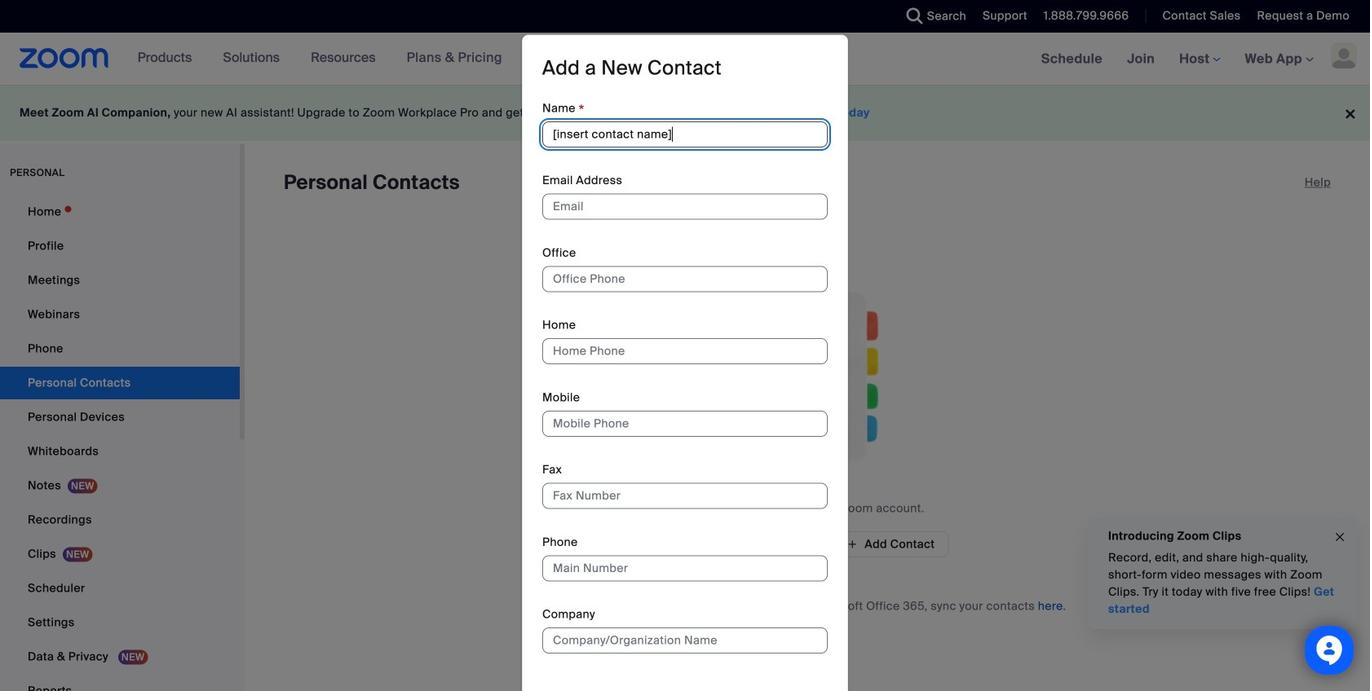 Task type: locate. For each thing, give the bounding box(es) containing it.
banner
[[0, 33, 1371, 86]]

Fax Number text field
[[543, 484, 828, 510]]

Home Phone text field
[[543, 339, 828, 365]]

personal menu menu
[[0, 196, 240, 692]]

footer
[[0, 85, 1371, 141]]

product information navigation
[[125, 33, 515, 85]]

meetings navigation
[[1030, 33, 1371, 86]]

Mobile Phone text field
[[543, 411, 828, 437]]

close image
[[1334, 529, 1347, 547]]

Company/Organization Name text field
[[543, 628, 828, 654]]

dialog
[[522, 35, 849, 692]]



Task type: describe. For each thing, give the bounding box(es) containing it.
add image
[[847, 538, 859, 552]]

Main Number text field
[[543, 556, 828, 582]]

First and Last Name text field
[[543, 121, 828, 148]]

Email text field
[[543, 194, 828, 220]]

Office Phone text field
[[543, 266, 828, 292]]



Task type: vqa. For each thing, say whether or not it's contained in the screenshot.
Office Phone text box
yes



